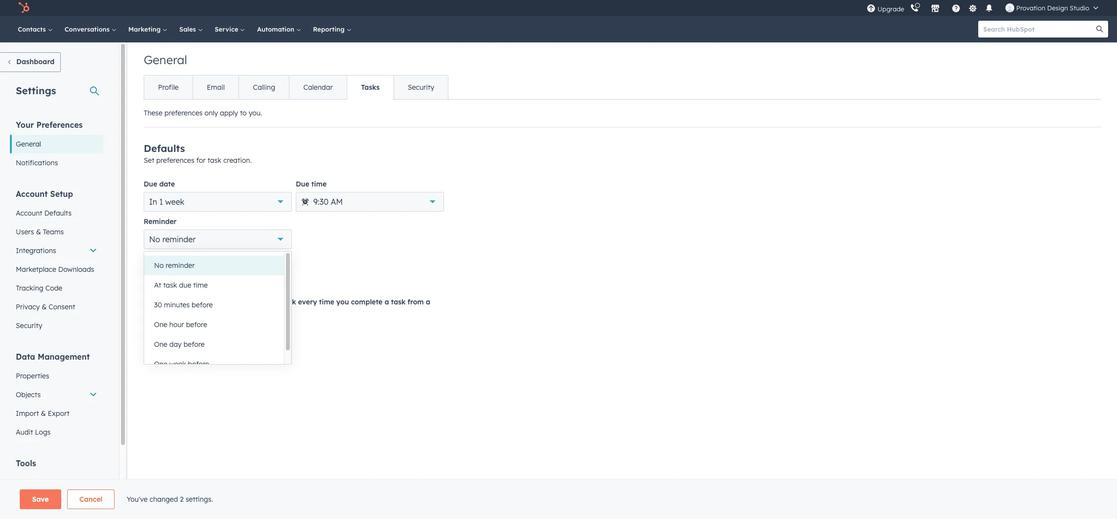 Task type: locate. For each thing, give the bounding box(es) containing it.
1 horizontal spatial general
[[144, 52, 187, 67]]

privacy & consent
[[16, 303, 75, 312]]

audit
[[16, 428, 33, 437]]

for down tasks
[[196, 278, 206, 287]]

1 vertical spatial account
[[16, 209, 42, 218]]

preferences
[[36, 120, 83, 130]]

profile
[[158, 83, 179, 92]]

1 vertical spatial one
[[154, 341, 168, 349]]

2 vertical spatial preferences
[[156, 278, 195, 287]]

time up 9:30
[[312, 180, 327, 189]]

1 vertical spatial week
[[169, 360, 186, 369]]

9:30 am button
[[296, 192, 444, 212]]

1 horizontal spatial calling
[[253, 83, 275, 92]]

0 horizontal spatial security link
[[10, 317, 103, 336]]

1 horizontal spatial security
[[408, 83, 435, 92]]

0 vertical spatial to
[[240, 109, 247, 118]]

task
[[208, 156, 222, 165], [163, 281, 177, 290], [282, 298, 296, 307], [391, 298, 406, 307]]

one down the one day before
[[154, 360, 168, 369]]

you
[[337, 298, 349, 307]]

no reminder
[[149, 235, 196, 245], [154, 261, 195, 270]]

set
[[144, 156, 154, 165], [144, 278, 154, 287]]

2 horizontal spatial a
[[426, 298, 431, 307]]

due
[[144, 180, 157, 189], [296, 180, 310, 189]]

your
[[16, 120, 34, 130]]

settings.
[[186, 496, 213, 505]]

menu
[[866, 0, 1106, 16]]

defaults up date
[[144, 142, 185, 155]]

1 vertical spatial preferences
[[156, 156, 195, 165]]

2 one from the top
[[154, 341, 168, 349]]

preferences inside follow-up tasks set preferences for follow-up reminders.
[[156, 278, 195, 287]]

import & export link
[[10, 405, 103, 424]]

account up account defaults
[[16, 189, 48, 199]]

calling
[[253, 83, 275, 92], [16, 498, 38, 507]]

defaults inside account setup element
[[44, 209, 72, 218]]

0 vertical spatial general
[[144, 52, 187, 67]]

set up due date on the top left of page
[[144, 156, 154, 165]]

every
[[298, 298, 317, 307]]

search image
[[1097, 26, 1104, 33]]

1 vertical spatial calling link
[[10, 493, 103, 512]]

sales
[[179, 25, 198, 33]]

to left you.
[[240, 109, 247, 118]]

no reminder up the at task due time
[[154, 261, 195, 270]]

0 vertical spatial account
[[16, 189, 48, 199]]

1 one from the top
[[154, 321, 168, 330]]

a
[[242, 298, 247, 307], [385, 298, 389, 307], [426, 298, 431, 307]]

account up users
[[16, 209, 42, 218]]

security
[[408, 83, 435, 92], [16, 322, 42, 331]]

preferences down follow-
[[156, 278, 195, 287]]

0 vertical spatial no
[[149, 235, 160, 245]]

3 one from the top
[[154, 360, 168, 369]]

no down reminder
[[149, 235, 160, 245]]

service
[[215, 25, 240, 33]]

1 account from the top
[[16, 189, 48, 199]]

calling link up you.
[[239, 76, 289, 99]]

notifications button
[[982, 0, 998, 16]]

1 vertical spatial security
[[16, 322, 42, 331]]

management
[[38, 352, 90, 362]]

2 for from the top
[[196, 278, 206, 287]]

0 vertical spatial week
[[165, 197, 184, 207]]

one for one day before
[[154, 341, 168, 349]]

users & teams link
[[10, 223, 103, 242]]

&
[[36, 228, 41, 237], [42, 303, 47, 312], [41, 410, 46, 419]]

2 vertical spatial one
[[154, 360, 168, 369]]

no reminder inside button
[[154, 261, 195, 270]]

defaults inside defaults set preferences for task creation.
[[144, 142, 185, 155]]

time left you
[[319, 298, 335, 307]]

1 due from the left
[[144, 180, 157, 189]]

time inside get prompted to create a follow up task every time you complete a task from a list view
[[319, 298, 335, 307]]

these
[[144, 109, 163, 118]]

general down 'your'
[[16, 140, 41, 149]]

upgrade image
[[867, 4, 876, 13]]

& right users
[[36, 228, 41, 237]]

2 vertical spatial &
[[41, 410, 46, 419]]

0 horizontal spatial due
[[144, 180, 157, 189]]

2 vertical spatial time
[[319, 298, 335, 307]]

export
[[48, 410, 69, 419]]

0 vertical spatial security link
[[394, 76, 448, 99]]

1
[[160, 197, 163, 207]]

1 vertical spatial up
[[230, 278, 238, 287]]

1 vertical spatial set
[[144, 278, 154, 287]]

2 due from the left
[[296, 180, 310, 189]]

0 vertical spatial for
[[196, 156, 206, 165]]

calling icon image
[[911, 4, 920, 13]]

1 horizontal spatial a
[[385, 298, 389, 307]]

1 vertical spatial &
[[42, 303, 47, 312]]

1 vertical spatial no reminder
[[154, 261, 195, 270]]

up
[[180, 264, 193, 277], [230, 278, 238, 287], [271, 298, 280, 307]]

settings link
[[967, 3, 980, 13]]

task right at
[[163, 281, 177, 290]]

to inside get prompted to create a follow up task every time you complete a task from a list view
[[209, 298, 216, 307]]

due for due time
[[296, 180, 310, 189]]

1 horizontal spatial defaults
[[144, 142, 185, 155]]

save
[[32, 496, 49, 505]]

set down follow-
[[144, 278, 154, 287]]

hubspot link
[[12, 2, 37, 14]]

general inside your preferences element
[[16, 140, 41, 149]]

task inside defaults set preferences for task creation.
[[208, 156, 222, 165]]

before right day
[[184, 341, 205, 349]]

minutes
[[164, 301, 190, 310]]

due time
[[296, 180, 327, 189]]

get
[[160, 298, 172, 307]]

cancel button
[[67, 490, 115, 510]]

date
[[159, 180, 175, 189]]

due for due date
[[144, 180, 157, 189]]

up up the 'due'
[[180, 264, 193, 277]]

up up create
[[230, 278, 238, 287]]

week down the one day before
[[169, 360, 186, 369]]

1 horizontal spatial calling link
[[239, 76, 289, 99]]

set inside defaults set preferences for task creation.
[[144, 156, 154, 165]]

0 horizontal spatial a
[[242, 298, 247, 307]]

preferences left only
[[165, 109, 203, 118]]

marketplace
[[16, 265, 56, 274]]

calling link down 'meetings'
[[10, 493, 103, 512]]

9:30 am
[[314, 197, 343, 207]]

no up at
[[154, 261, 164, 270]]

calling inside tools element
[[16, 498, 38, 507]]

before down one day before button
[[188, 360, 209, 369]]

due date
[[144, 180, 175, 189]]

general up profile link
[[144, 52, 187, 67]]

0 vertical spatial no reminder
[[149, 235, 196, 245]]

set inside follow-up tasks set preferences for follow-up reminders.
[[144, 278, 154, 287]]

Search HubSpot search field
[[979, 21, 1100, 38]]

help image
[[952, 4, 961, 13]]

for inside follow-up tasks set preferences for follow-up reminders.
[[196, 278, 206, 287]]

due
[[179, 281, 191, 290]]

& right privacy
[[42, 303, 47, 312]]

calendar
[[304, 83, 333, 92]]

& inside data management element
[[41, 410, 46, 419]]

calling down 'meetings'
[[16, 498, 38, 507]]

to left create
[[209, 298, 216, 307]]

task left creation.
[[208, 156, 222, 165]]

1 vertical spatial general
[[16, 140, 41, 149]]

account defaults link
[[10, 204, 103, 223]]

tracking
[[16, 284, 43, 293]]

calling up you.
[[253, 83, 275, 92]]

1 for from the top
[[196, 156, 206, 165]]

at
[[154, 281, 161, 290]]

task left every
[[282, 298, 296, 307]]

one day before button
[[144, 335, 284, 355]]

marketplace downloads
[[16, 265, 94, 274]]

follow-
[[208, 278, 230, 287]]

one left day
[[154, 341, 168, 349]]

& for export
[[41, 410, 46, 419]]

2 vertical spatial up
[[271, 298, 280, 307]]

week right 1
[[165, 197, 184, 207]]

1 vertical spatial defaults
[[44, 209, 72, 218]]

1 vertical spatial no
[[154, 261, 164, 270]]

0 horizontal spatial to
[[209, 298, 216, 307]]

reminder down reminder
[[162, 235, 196, 245]]

1 vertical spatial security link
[[10, 317, 103, 336]]

a left "follow"
[[242, 298, 247, 307]]

0 horizontal spatial defaults
[[44, 209, 72, 218]]

before for one day before
[[184, 341, 205, 349]]

1 vertical spatial to
[[209, 298, 216, 307]]

0 vertical spatial &
[[36, 228, 41, 237]]

1 vertical spatial for
[[196, 278, 206, 287]]

1 vertical spatial calling
[[16, 498, 38, 507]]

preferences up date
[[156, 156, 195, 165]]

2 horizontal spatial up
[[271, 298, 280, 307]]

1 set from the top
[[144, 156, 154, 165]]

before down "at task due time" button on the left
[[192, 301, 213, 310]]

hour
[[169, 321, 184, 330]]

0 vertical spatial reminder
[[162, 235, 196, 245]]

a right from at the left
[[426, 298, 431, 307]]

users
[[16, 228, 34, 237]]

one down the list
[[154, 321, 168, 330]]

0 horizontal spatial security
[[16, 322, 42, 331]]

for left creation.
[[196, 156, 206, 165]]

0 horizontal spatial calling
[[16, 498, 38, 507]]

0 horizontal spatial general
[[16, 140, 41, 149]]

up right "follow"
[[271, 298, 280, 307]]

0 vertical spatial one
[[154, 321, 168, 330]]

task inside button
[[163, 281, 177, 290]]

0 vertical spatial security
[[408, 83, 435, 92]]

tracking code
[[16, 284, 62, 293]]

list box
[[144, 252, 292, 375]]

apply
[[220, 109, 238, 118]]

no reminder inside dropdown button
[[149, 235, 196, 245]]

1 vertical spatial time
[[193, 281, 208, 290]]

general link
[[10, 135, 103, 154]]

defaults
[[144, 142, 185, 155], [44, 209, 72, 218]]

complete
[[351, 298, 383, 307]]

import & export
[[16, 410, 69, 419]]

0 vertical spatial up
[[180, 264, 193, 277]]

time
[[312, 180, 327, 189], [193, 281, 208, 290], [319, 298, 335, 307]]

time right the 'due'
[[193, 281, 208, 290]]

data management
[[16, 352, 90, 362]]

2 account from the top
[[16, 209, 42, 218]]

no inside dropdown button
[[149, 235, 160, 245]]

1 vertical spatial reminder
[[166, 261, 195, 270]]

reminder up the at task due time
[[166, 261, 195, 270]]

navigation
[[144, 75, 449, 100]]

2 set from the top
[[144, 278, 154, 287]]

a right complete
[[385, 298, 389, 307]]

before right the hour
[[186, 321, 207, 330]]

defaults up users & teams link
[[44, 209, 72, 218]]

account setup element
[[10, 189, 103, 336]]

consent
[[49, 303, 75, 312]]

downloads
[[58, 265, 94, 274]]

0 vertical spatial calling link
[[239, 76, 289, 99]]

reminder
[[144, 217, 177, 226]]

task left from at the left
[[391, 298, 406, 307]]

calling inside navigation
[[253, 83, 275, 92]]

1 horizontal spatial due
[[296, 180, 310, 189]]

teams
[[43, 228, 64, 237]]

0 vertical spatial defaults
[[144, 142, 185, 155]]

0 horizontal spatial up
[[180, 264, 193, 277]]

0 vertical spatial calling
[[253, 83, 275, 92]]

& left export
[[41, 410, 46, 419]]

& for consent
[[42, 303, 47, 312]]

0 vertical spatial set
[[144, 156, 154, 165]]

account for account setup
[[16, 189, 48, 199]]

no reminder down reminder
[[149, 235, 196, 245]]

integrations button
[[10, 242, 103, 260]]

marketplaces image
[[932, 4, 941, 13]]

list box containing no reminder
[[144, 252, 292, 375]]

meetings link
[[10, 474, 103, 493]]



Task type: describe. For each thing, give the bounding box(es) containing it.
in 1 week
[[149, 197, 184, 207]]

email
[[207, 83, 225, 92]]

account setup
[[16, 189, 73, 199]]

up inside get prompted to create a follow up task every time you complete a task from a list view
[[271, 298, 280, 307]]

prompted
[[174, 298, 207, 307]]

reminder inside no reminder button
[[166, 261, 195, 270]]

reminder inside no reminder dropdown button
[[162, 235, 196, 245]]

email link
[[193, 76, 239, 99]]

in
[[149, 197, 157, 207]]

code
[[45, 284, 62, 293]]

you.
[[249, 109, 262, 118]]

studio
[[1071, 4, 1090, 12]]

audit logs
[[16, 428, 51, 437]]

tracking code link
[[10, 279, 103, 298]]

provation
[[1017, 4, 1046, 12]]

2
[[180, 496, 184, 505]]

tools
[[16, 459, 36, 469]]

menu containing provation design studio
[[866, 0, 1106, 16]]

week inside button
[[169, 360, 186, 369]]

provation design studio
[[1017, 4, 1090, 12]]

contacts link
[[12, 16, 59, 43]]

upgrade
[[878, 5, 905, 13]]

one week before
[[154, 360, 209, 369]]

properties link
[[10, 367, 103, 386]]

conversations
[[65, 25, 112, 33]]

view
[[172, 310, 187, 319]]

tasks
[[361, 83, 380, 92]]

before for one hour before
[[186, 321, 207, 330]]

tools element
[[10, 459, 103, 520]]

one week before button
[[144, 355, 284, 375]]

data management element
[[10, 352, 103, 442]]

notifications image
[[986, 4, 994, 13]]

am
[[331, 197, 343, 207]]

hubspot image
[[18, 2, 30, 14]]

marketplaces button
[[926, 0, 946, 16]]

no reminder button
[[144, 256, 284, 276]]

notifications
[[16, 159, 58, 168]]

no inside button
[[154, 261, 164, 270]]

meetings
[[16, 479, 45, 488]]

users & teams
[[16, 228, 64, 237]]

30
[[154, 301, 162, 310]]

30 minutes before
[[154, 301, 213, 310]]

import
[[16, 410, 39, 419]]

time inside button
[[193, 281, 208, 290]]

at task due time
[[154, 281, 208, 290]]

tasks
[[196, 264, 222, 277]]

audit logs link
[[10, 424, 103, 442]]

provation design studio button
[[1000, 0, 1105, 16]]

sales link
[[174, 16, 209, 43]]

1 horizontal spatial to
[[240, 109, 247, 118]]

before for one week before
[[188, 360, 209, 369]]

day
[[169, 341, 182, 349]]

marketplace downloads link
[[10, 260, 103, 279]]

& for teams
[[36, 228, 41, 237]]

one for one week before
[[154, 360, 168, 369]]

defaults set preferences for task creation.
[[144, 142, 252, 165]]

follow
[[249, 298, 269, 307]]

before for 30 minutes before
[[192, 301, 213, 310]]

0 horizontal spatial calling link
[[10, 493, 103, 512]]

in 1 week button
[[144, 192, 292, 212]]

week inside popup button
[[165, 197, 184, 207]]

marketing
[[128, 25, 163, 33]]

contacts
[[18, 25, 48, 33]]

2 a from the left
[[385, 298, 389, 307]]

calling for calling link to the left
[[16, 498, 38, 507]]

privacy
[[16, 303, 40, 312]]

for inside defaults set preferences for task creation.
[[196, 156, 206, 165]]

one day before
[[154, 341, 205, 349]]

one for one hour before
[[154, 321, 168, 330]]

logs
[[35, 428, 51, 437]]

objects
[[16, 391, 41, 400]]

integrations
[[16, 247, 56, 256]]

james peterson image
[[1006, 3, 1015, 12]]

these preferences only apply to you.
[[144, 109, 262, 118]]

calling icon button
[[907, 1, 924, 14]]

data
[[16, 352, 35, 362]]

your preferences element
[[10, 120, 103, 172]]

tasks link
[[347, 76, 394, 99]]

1 a from the left
[[242, 298, 247, 307]]

list
[[160, 310, 170, 319]]

service link
[[209, 16, 251, 43]]

cancel
[[79, 496, 103, 505]]

1 horizontal spatial up
[[230, 278, 238, 287]]

automation
[[257, 25, 296, 33]]

settings
[[16, 85, 56, 97]]

from
[[408, 298, 424, 307]]

you've changed 2 settings.
[[127, 496, 213, 505]]

0 vertical spatial preferences
[[165, 109, 203, 118]]

account for account defaults
[[16, 209, 42, 218]]

settings image
[[969, 4, 978, 13]]

one hour before
[[154, 321, 207, 330]]

marketing link
[[122, 16, 174, 43]]

conversations link
[[59, 16, 122, 43]]

9:30
[[314, 197, 329, 207]]

0 vertical spatial time
[[312, 180, 327, 189]]

only
[[205, 109, 218, 118]]

design
[[1048, 4, 1069, 12]]

1 horizontal spatial security link
[[394, 76, 448, 99]]

properties
[[16, 372, 49, 381]]

3 a from the left
[[426, 298, 431, 307]]

security inside account setup element
[[16, 322, 42, 331]]

changed
[[150, 496, 178, 505]]

reporting
[[313, 25, 347, 33]]

preferences inside defaults set preferences for task creation.
[[156, 156, 195, 165]]

dashboard link
[[0, 52, 61, 72]]

get prompted to create a follow up task every time you complete a task from a list view
[[160, 298, 431, 319]]

automation link
[[251, 16, 307, 43]]

calling for topmost calling link
[[253, 83, 275, 92]]

no reminder button
[[144, 230, 292, 250]]

30 minutes before button
[[144, 296, 284, 315]]

create
[[218, 298, 240, 307]]

reporting link
[[307, 16, 358, 43]]

reminders.
[[240, 278, 274, 287]]

navigation containing profile
[[144, 75, 449, 100]]

dashboard
[[16, 57, 55, 66]]



Task type: vqa. For each thing, say whether or not it's contained in the screenshot.
first Link opens in a new window icon from the top of the page
no



